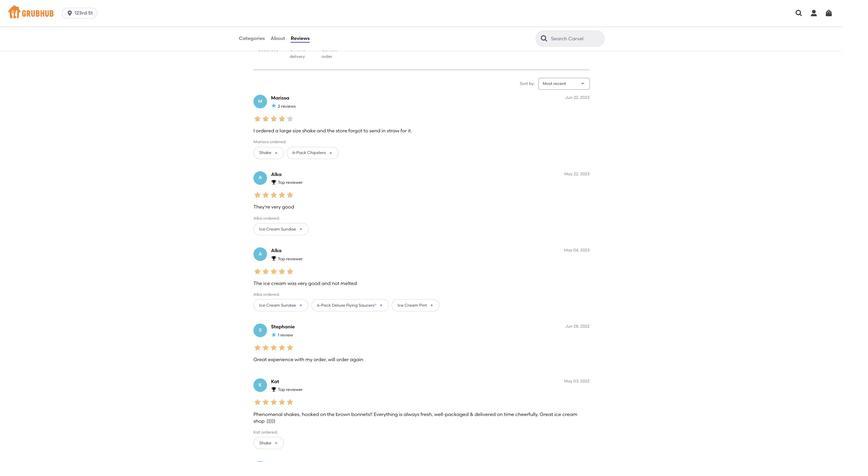 Task type: locate. For each thing, give the bounding box(es) containing it.
large
[[280, 128, 291, 134]]

3 reviewer from the top
[[286, 388, 303, 392]]

1 on from the left
[[320, 412, 326, 418]]

plus icon image for "ice cream pint" button
[[430, 304, 434, 308]]

1 vertical spatial 6-
[[317, 303, 321, 308]]

2 a from the top
[[258, 251, 262, 257]]

ordered: for ordered
[[270, 140, 286, 144]]

0 horizontal spatial time
[[296, 47, 305, 52]]

star icon image
[[258, 16, 267, 25], [267, 16, 276, 25], [276, 16, 286, 25], [286, 16, 295, 25], [295, 16, 305, 25], [295, 16, 305, 25], [271, 103, 276, 109], [253, 115, 262, 123], [262, 115, 270, 123], [270, 115, 278, 123], [278, 115, 286, 123], [286, 115, 294, 123], [253, 191, 262, 199], [262, 191, 270, 199], [270, 191, 278, 199], [278, 191, 286, 199], [286, 191, 294, 199], [253, 268, 262, 276], [262, 268, 270, 276], [270, 268, 278, 276], [278, 268, 286, 276], [286, 268, 294, 276], [271, 332, 276, 338], [253, 344, 262, 352], [262, 344, 270, 352], [270, 344, 278, 352], [278, 344, 286, 352], [286, 344, 294, 352], [253, 399, 262, 407], [262, 399, 270, 407], [270, 399, 278, 407], [278, 399, 286, 407], [286, 399, 294, 407]]

0 vertical spatial 22,
[[574, 95, 579, 100]]

ice right the the
[[263, 281, 270, 287]]

jun down recent
[[565, 95, 573, 100]]

marissa down "ordered"
[[253, 140, 269, 144]]

reviewer up shakes,
[[286, 388, 303, 392]]

svg image
[[795, 9, 803, 17], [825, 9, 833, 17]]

0 vertical spatial reviewer
[[286, 180, 303, 185]]

svg image
[[810, 9, 818, 17], [66, 10, 73, 17]]

Search Carvel search field
[[550, 36, 602, 42]]

0 horizontal spatial great
[[253, 357, 267, 363]]

1 horizontal spatial pack
[[321, 303, 331, 308]]

jun 22, 2023
[[565, 95, 590, 100]]

2 2022 from the top
[[580, 379, 590, 384]]

ice cream pint
[[398, 303, 427, 308]]

good left not
[[308, 281, 320, 287]]

s
[[259, 328, 262, 334]]

1 vertical spatial cream
[[562, 412, 577, 418]]

a up they're
[[258, 175, 262, 181]]

plus icon image inside 6-pack chipsters button
[[329, 151, 333, 155]]

0 vertical spatial great
[[253, 357, 267, 363]]

1 review
[[278, 333, 293, 338]]

0 horizontal spatial good
[[282, 204, 294, 210]]

ice cream sundae button up stephanie
[[253, 300, 309, 312]]

and for shake
[[317, 128, 326, 134]]

0 vertical spatial 6-
[[292, 150, 296, 155]]

0 horizontal spatial order
[[322, 54, 332, 59]]

0 horizontal spatial svg image
[[795, 9, 803, 17]]

the left brown
[[327, 412, 335, 418]]

3 2023 from the top
[[580, 248, 590, 253]]

0 vertical spatial marissa
[[271, 95, 289, 101]]

1 vertical spatial may
[[564, 248, 572, 253]]

1 vertical spatial top
[[278, 257, 285, 261]]

2 top from the top
[[278, 257, 285, 261]]

0 vertical spatial order
[[322, 54, 332, 59]]

0 horizontal spatial svg image
[[66, 10, 73, 17]]

22,
[[574, 95, 579, 100], [574, 172, 579, 176]]

1 shake button from the top
[[253, 147, 284, 159]]

jun left 28, at the bottom of page
[[565, 324, 573, 329]]

good right they're
[[282, 204, 294, 210]]

saucers®
[[359, 303, 377, 308]]

1 horizontal spatial marissa
[[271, 95, 289, 101]]

0 vertical spatial 2023
[[580, 95, 590, 100]]

reviewer for good
[[286, 180, 303, 185]]

great
[[253, 357, 267, 363], [540, 412, 553, 418]]

order
[[322, 54, 332, 59], [336, 357, 349, 363]]

ice cream sundae button down 'they're very good'
[[253, 223, 309, 235]]

jun for great experience with my order, will order again
[[565, 324, 573, 329]]

1 horizontal spatial on
[[497, 412, 503, 418]]

1 horizontal spatial svg image
[[825, 9, 833, 17]]

on right delivered
[[497, 412, 503, 418]]

1 vertical spatial time
[[504, 412, 514, 418]]

very right they're
[[271, 204, 281, 210]]

categories button
[[239, 26, 265, 51]]

1 vertical spatial 2023
[[580, 172, 590, 176]]

1 horizontal spatial good
[[308, 281, 320, 287]]

1 reviewer from the top
[[286, 180, 303, 185]]

plus icon image
[[274, 151, 278, 155], [329, 151, 333, 155], [299, 227, 303, 231], [299, 304, 303, 308], [379, 304, 383, 308], [430, 304, 434, 308], [274, 442, 278, 446]]

stephanie
[[271, 324, 295, 330]]

brown
[[336, 412, 350, 418]]

1 horizontal spatial kat
[[271, 379, 279, 385]]

1 ice cream sundae from the top
[[259, 227, 296, 232]]

deluxe
[[332, 303, 345, 308]]

1 2022 from the top
[[580, 324, 590, 329]]

cream for "ice cream pint" button
[[405, 303, 418, 308]]

marissa up 2 on the top left
[[271, 95, 289, 101]]

2 reviews
[[278, 104, 296, 109]]

everything
[[374, 412, 398, 418]]

ice inside phenomenal shakes, hooked on the brown bonnets!! everything is always fresh, well-packaged & delivered on time cheerfully. great ice cream shop :)))))
[[554, 412, 561, 418]]

kat down shop
[[253, 430, 260, 435]]

&
[[470, 412, 473, 418]]

0 vertical spatial 2022
[[580, 324, 590, 329]]

was
[[287, 281, 297, 287]]

1 vertical spatial ice cream sundae
[[259, 303, 296, 308]]

great experience with my order, will order again
[[253, 357, 363, 363]]

1 vertical spatial jun
[[565, 324, 573, 329]]

0 horizontal spatial cream
[[271, 281, 286, 287]]

1 vertical spatial pack
[[321, 303, 331, 308]]

alka ordered: down the the
[[253, 292, 280, 297]]

ice right "cheerfully."
[[554, 412, 561, 418]]

2 vertical spatial trophy icon image
[[271, 387, 276, 392]]

ice for second ice cream sundae button from the bottom
[[259, 227, 265, 232]]

shake button down kat ordered:
[[253, 438, 284, 450]]

ice
[[263, 281, 270, 287], [554, 412, 561, 418]]

95 on time delivery
[[290, 40, 305, 59]]

top reviewer up shakes,
[[278, 388, 303, 392]]

chipsters
[[307, 150, 326, 155]]

1 horizontal spatial very
[[298, 281, 307, 287]]

2 reviewer from the top
[[286, 257, 303, 261]]

sundae for plus icon corresponding to second ice cream sundae button from the bottom
[[281, 227, 296, 232]]

1 vertical spatial very
[[298, 281, 307, 287]]

not
[[332, 281, 339, 287]]

0 vertical spatial ice cream sundae button
[[253, 223, 309, 235]]

1 vertical spatial shake button
[[253, 438, 284, 450]]

and
[[317, 128, 326, 134], [322, 281, 331, 287]]

trophy icon image for shakes,
[[271, 387, 276, 392]]

and right the shake
[[317, 128, 326, 134]]

the left the store
[[327, 128, 335, 134]]

reviewer up was
[[286, 257, 303, 261]]

may
[[564, 172, 573, 176], [564, 248, 572, 253], [564, 379, 572, 384]]

04,
[[573, 248, 579, 253]]

1 vertical spatial reviewer
[[286, 257, 303, 261]]

1 horizontal spatial cream
[[562, 412, 577, 418]]

a
[[275, 128, 278, 134]]

1 sundae from the top
[[281, 227, 296, 232]]

ice down the the
[[259, 303, 265, 308]]

0 horizontal spatial very
[[271, 204, 281, 210]]

ice cream sundae down 'they're very good'
[[259, 227, 296, 232]]

cream up stephanie
[[266, 303, 280, 308]]

ice left pint
[[398, 303, 404, 308]]

plus icon image inside "ice cream pint" button
[[430, 304, 434, 308]]

0 horizontal spatial ice
[[263, 281, 270, 287]]

trophy icon image
[[271, 180, 276, 185], [271, 256, 276, 261], [271, 387, 276, 392]]

a up the the
[[258, 251, 262, 257]]

1 ice cream sundae button from the top
[[253, 223, 309, 235]]

very right was
[[298, 281, 307, 287]]

0 vertical spatial the
[[327, 128, 335, 134]]

pack inside button
[[321, 303, 331, 308]]

2 top reviewer from the top
[[278, 257, 303, 261]]

1 vertical spatial marissa
[[253, 140, 269, 144]]

6-pack deluxe flying saucers® button
[[311, 300, 389, 312]]

3 trophy icon image from the top
[[271, 387, 276, 392]]

it.
[[408, 128, 412, 134]]

top reviewer for cream
[[278, 257, 303, 261]]

the
[[327, 128, 335, 134], [327, 412, 335, 418]]

top reviewer
[[278, 180, 303, 185], [278, 257, 303, 261], [278, 388, 303, 392]]

ordered:
[[270, 140, 286, 144], [263, 216, 280, 221], [263, 292, 280, 297], [261, 430, 278, 435]]

0 vertical spatial kat
[[271, 379, 279, 385]]

0 vertical spatial ice
[[263, 281, 270, 287]]

order,
[[314, 357, 327, 363]]

on right hooked
[[320, 412, 326, 418]]

1 vertical spatial ice cream sundae button
[[253, 300, 309, 312]]

0 vertical spatial shake
[[259, 150, 271, 155]]

0 horizontal spatial pack
[[296, 150, 306, 155]]

top for ice
[[278, 257, 285, 261]]

49
[[258, 28, 263, 34]]

1 vertical spatial ice
[[554, 412, 561, 418]]

great right "cheerfully."
[[540, 412, 553, 418]]

kat
[[271, 379, 279, 385], [253, 430, 260, 435]]

1 2023 from the top
[[580, 95, 590, 100]]

0 vertical spatial ice cream sundae
[[259, 227, 296, 232]]

2 ice cream sundae from the top
[[259, 303, 296, 308]]

2023 for store
[[580, 95, 590, 100]]

alka ordered: for ice
[[253, 292, 280, 297]]

pack inside button
[[296, 150, 306, 155]]

49 ratings
[[258, 28, 280, 34]]

ice cream sundae
[[259, 227, 296, 232], [259, 303, 296, 308]]

alka ordered: for very
[[253, 216, 280, 221]]

1 horizontal spatial svg image
[[810, 9, 818, 17]]

great inside phenomenal shakes, hooked on the brown bonnets!! everything is always fresh, well-packaged & delivered on time cheerfully. great ice cream shop :)))))
[[540, 412, 553, 418]]

2 22, from the top
[[574, 172, 579, 176]]

time inside phenomenal shakes, hooked on the brown bonnets!! everything is always fresh, well-packaged & delivered on time cheerfully. great ice cream shop :)))))
[[504, 412, 514, 418]]

jun
[[565, 95, 573, 100], [565, 324, 573, 329]]

ice cream sundae button
[[253, 223, 309, 235], [253, 300, 309, 312]]

2 vertical spatial 2023
[[580, 248, 590, 253]]

pack for shake
[[296, 150, 306, 155]]

1 vertical spatial shake
[[259, 441, 271, 446]]

1 vertical spatial 22,
[[574, 172, 579, 176]]

0 horizontal spatial marissa
[[253, 140, 269, 144]]

shake
[[259, 150, 271, 155], [259, 441, 271, 446]]

2 vertical spatial top
[[278, 388, 285, 392]]

alka ordered:
[[253, 216, 280, 221], [253, 292, 280, 297]]

1 top from the top
[[278, 180, 285, 185]]

1 a from the top
[[258, 175, 262, 181]]

always
[[404, 412, 419, 418]]

1 horizontal spatial order
[[336, 357, 349, 363]]

0 vertical spatial pack
[[296, 150, 306, 155]]

1 horizontal spatial great
[[540, 412, 553, 418]]

plus icon image for 1st ice cream sundae button from the bottom of the page
[[299, 304, 303, 308]]

2 vertical spatial top reviewer
[[278, 388, 303, 392]]

0 vertical spatial and
[[317, 128, 326, 134]]

2022 right 28, at the bottom of page
[[580, 324, 590, 329]]

very
[[271, 204, 281, 210], [298, 281, 307, 287]]

1 vertical spatial top reviewer
[[278, 257, 303, 261]]

i ordered a large size shake and the store forgot to send in straw for it.
[[253, 128, 412, 134]]

order right will
[[336, 357, 349, 363]]

2 2023 from the top
[[580, 172, 590, 176]]

0 vertical spatial top
[[278, 180, 285, 185]]

1 top reviewer from the top
[[278, 180, 303, 185]]

order down correct
[[322, 54, 332, 59]]

good
[[258, 47, 269, 52]]

shake button down marissa ordered:
[[253, 147, 284, 159]]

2 vertical spatial reviewer
[[286, 388, 303, 392]]

2 trophy icon image from the top
[[271, 256, 276, 261]]

cream inside phenomenal shakes, hooked on the brown bonnets!! everything is always fresh, well-packaged & delivered on time cheerfully. great ice cream shop :)))))
[[562, 412, 577, 418]]

trophy icon image for ice
[[271, 256, 276, 261]]

0 vertical spatial cream
[[271, 281, 286, 287]]

cream left pint
[[405, 303, 418, 308]]

2 sundae from the top
[[281, 303, 296, 308]]

well-
[[434, 412, 445, 418]]

0 vertical spatial trophy icon image
[[271, 180, 276, 185]]

may 04, 2023
[[564, 248, 590, 253]]

cream down 'they're very good'
[[266, 227, 280, 232]]

1 vertical spatial good
[[308, 281, 320, 287]]

top reviewer up was
[[278, 257, 303, 261]]

3 top from the top
[[278, 388, 285, 392]]

pack
[[296, 150, 306, 155], [321, 303, 331, 308]]

2 vertical spatial may
[[564, 379, 572, 384]]

6-
[[292, 150, 296, 155], [317, 303, 321, 308]]

cream
[[271, 281, 286, 287], [562, 412, 577, 418]]

1 vertical spatial a
[[258, 251, 262, 257]]

0 vertical spatial a
[[258, 175, 262, 181]]

1 vertical spatial the
[[327, 412, 335, 418]]

0 horizontal spatial 6-
[[292, 150, 296, 155]]

top reviewer for good
[[278, 180, 303, 185]]

0 vertical spatial jun
[[565, 95, 573, 100]]

alka ordered: down they're
[[253, 216, 280, 221]]

1 horizontal spatial time
[[504, 412, 514, 418]]

ice cream sundae for 1st ice cream sundae button from the bottom of the page
[[259, 303, 296, 308]]

ice down they're
[[259, 227, 265, 232]]

1 svg image from the left
[[795, 9, 803, 17]]

send
[[369, 128, 380, 134]]

sort by:
[[520, 81, 535, 86]]

time up delivery
[[296, 47, 305, 52]]

on
[[320, 412, 326, 418], [497, 412, 503, 418]]

6- down size
[[292, 150, 296, 155]]

order inside the correct order
[[322, 54, 332, 59]]

k
[[259, 382, 262, 388]]

top
[[278, 180, 285, 185], [278, 257, 285, 261], [278, 388, 285, 392]]

reviewer up 'they're very good'
[[286, 180, 303, 185]]

sundae down 'they're very good'
[[281, 227, 296, 232]]

ratings
[[264, 28, 280, 34]]

time left "cheerfully."
[[504, 412, 514, 418]]

2 alka ordered: from the top
[[253, 292, 280, 297]]

great left experience
[[253, 357, 267, 363]]

0 vertical spatial shake button
[[253, 147, 284, 159]]

shake down marissa ordered:
[[259, 150, 271, 155]]

2 the from the top
[[327, 412, 335, 418]]

1 horizontal spatial 6-
[[317, 303, 321, 308]]

ice for "ice cream pint" button
[[398, 303, 404, 308]]

jun 28, 2022
[[565, 324, 590, 329]]

ice cream sundae up stephanie
[[259, 303, 296, 308]]

0 vertical spatial time
[[296, 47, 305, 52]]

0 horizontal spatial on
[[320, 412, 326, 418]]

reviews button
[[290, 26, 310, 51]]

1 vertical spatial and
[[322, 281, 331, 287]]

by:
[[529, 81, 535, 86]]

6- for good
[[317, 303, 321, 308]]

6- inside button
[[317, 303, 321, 308]]

1 22, from the top
[[574, 95, 579, 100]]

1 trophy icon image from the top
[[271, 180, 276, 185]]

plus icon image inside 6-pack deluxe flying saucers® button
[[379, 304, 383, 308]]

pack left the chipsters
[[296, 150, 306, 155]]

shake down kat ordered:
[[259, 441, 271, 446]]

6-pack chipsters button
[[287, 147, 338, 159]]

0 horizontal spatial kat
[[253, 430, 260, 435]]

0 vertical spatial top reviewer
[[278, 180, 303, 185]]

1 vertical spatial alka ordered:
[[253, 292, 280, 297]]

for
[[401, 128, 407, 134]]

6- inside button
[[292, 150, 296, 155]]

2022 right 03, at the right of page
[[580, 379, 590, 384]]

0 vertical spatial sundae
[[281, 227, 296, 232]]

a
[[258, 175, 262, 181], [258, 251, 262, 257]]

0 vertical spatial good
[[282, 204, 294, 210]]

svg image inside 123rd st button
[[66, 10, 73, 17]]

1 vertical spatial sundae
[[281, 303, 296, 308]]

1 vertical spatial kat
[[253, 430, 260, 435]]

1 vertical spatial great
[[540, 412, 553, 418]]

top reviewer up 'they're very good'
[[278, 180, 303, 185]]

3 top reviewer from the top
[[278, 388, 303, 392]]

about
[[271, 36, 285, 41]]

0 vertical spatial alka ordered:
[[253, 216, 280, 221]]

95
[[290, 40, 295, 46]]

1 vertical spatial 2022
[[580, 379, 590, 384]]

ice cream sundae for second ice cream sundae button from the bottom
[[259, 227, 296, 232]]

good
[[282, 204, 294, 210], [308, 281, 320, 287]]

sundae down was
[[281, 303, 296, 308]]

time
[[296, 47, 305, 52], [504, 412, 514, 418]]

pack left deluxe
[[321, 303, 331, 308]]

kat right k
[[271, 379, 279, 385]]

forgot
[[348, 128, 362, 134]]

6- left deluxe
[[317, 303, 321, 308]]

with
[[295, 357, 304, 363]]

ordered: for shakes,
[[261, 430, 278, 435]]

and left not
[[322, 281, 331, 287]]

1 horizontal spatial ice
[[554, 412, 561, 418]]

1 vertical spatial trophy icon image
[[271, 256, 276, 261]]

1 alka ordered: from the top
[[253, 216, 280, 221]]

reviewer for hooked
[[286, 388, 303, 392]]



Task type: vqa. For each thing, say whether or not it's contained in the screenshot.
Save this restaurant image associated with Happy Lemon
no



Task type: describe. For each thing, give the bounding box(es) containing it.
0 vertical spatial very
[[271, 204, 281, 210]]

1 shake from the top
[[259, 150, 271, 155]]

kat for kat
[[271, 379, 279, 385]]

may for is
[[564, 379, 572, 384]]

in
[[382, 128, 386, 134]]

i
[[253, 128, 255, 134]]

they're very good
[[253, 204, 294, 210]]

marissa for marissa
[[271, 95, 289, 101]]

123rd st
[[75, 10, 93, 16]]

the
[[253, 281, 262, 287]]

main navigation navigation
[[0, 0, 843, 26]]

again
[[350, 357, 363, 363]]

ordered: for very
[[263, 216, 280, 221]]

st
[[88, 10, 93, 16]]

shake
[[302, 128, 316, 134]]

pack for good
[[321, 303, 331, 308]]

2 shake button from the top
[[253, 438, 284, 450]]

trophy icon image for very
[[271, 180, 276, 185]]

most recent
[[543, 81, 566, 86]]

pint
[[419, 303, 427, 308]]

03,
[[573, 379, 579, 384]]

may 03, 2022
[[564, 379, 590, 384]]

plus icon image for second ice cream sundae button from the bottom
[[299, 227, 303, 231]]

top for shakes,
[[278, 388, 285, 392]]

2
[[278, 104, 280, 109]]

top for very
[[278, 180, 285, 185]]

123rd
[[75, 10, 87, 16]]

cream for 1st ice cream sundae button from the bottom of the page
[[266, 303, 280, 308]]

ordered: for ice
[[263, 292, 280, 297]]

correct order
[[322, 47, 337, 59]]

shop
[[253, 419, 265, 425]]

2023 for melted
[[580, 248, 590, 253]]

to
[[363, 128, 368, 134]]

ordered
[[256, 128, 274, 134]]

6- for shake
[[292, 150, 296, 155]]

about button
[[270, 26, 285, 51]]

time inside 95 on time delivery
[[296, 47, 305, 52]]

ice cream pint button
[[392, 300, 439, 312]]

22, for they're very good
[[574, 172, 579, 176]]

1 the from the top
[[327, 128, 335, 134]]

a for the
[[258, 251, 262, 257]]

the inside phenomenal shakes, hooked on the brown bonnets!! everything is always fresh, well-packaged & delivered on time cheerfully. great ice cream shop :)))))
[[327, 412, 335, 418]]

22, for i ordered a large size shake and the store forgot to send in straw for it.
[[574, 95, 579, 100]]

most
[[543, 81, 552, 86]]

top reviewer for hooked
[[278, 388, 303, 392]]

fresh,
[[420, 412, 433, 418]]

review
[[280, 333, 293, 338]]

reviewer for cream
[[286, 257, 303, 261]]

:)))))
[[266, 419, 275, 425]]

sort
[[520, 81, 528, 86]]

packaged
[[445, 412, 469, 418]]

ice for 1st ice cream sundae button from the bottom of the page
[[259, 303, 265, 308]]

straw
[[387, 128, 399, 134]]

a for they're
[[258, 175, 262, 181]]

2 svg image from the left
[[825, 9, 833, 17]]

28,
[[574, 324, 579, 329]]

2 ice cream sundae button from the top
[[253, 300, 309, 312]]

may for melted
[[564, 248, 572, 253]]

categories
[[239, 36, 265, 41]]

experience
[[268, 357, 293, 363]]

search icon image
[[540, 35, 548, 43]]

98
[[258, 40, 263, 46]]

reviews
[[291, 36, 310, 41]]

jun for i ordered a large size shake and the store forgot to send in straw for it.
[[565, 95, 573, 100]]

store
[[336, 128, 347, 134]]

reviews
[[281, 104, 296, 109]]

cheerfully.
[[515, 412, 539, 418]]

Sort by: field
[[543, 81, 566, 87]]

will
[[328, 357, 335, 363]]

phenomenal
[[253, 412, 283, 418]]

size
[[293, 128, 301, 134]]

they're
[[253, 204, 270, 210]]

98 good food
[[258, 40, 279, 52]]

2022 for great experience with my order, will order again
[[580, 324, 590, 329]]

recent
[[553, 81, 566, 86]]

2 shake from the top
[[259, 441, 271, 446]]

phenomenal shakes, hooked on the brown bonnets!! everything is always fresh, well-packaged & delivered on time cheerfully. great ice cream shop :)))))
[[253, 412, 577, 425]]

123rd st button
[[62, 8, 100, 19]]

6-pack deluxe flying saucers®
[[317, 303, 377, 308]]

flying
[[346, 303, 358, 308]]

delivered
[[474, 412, 496, 418]]

0 vertical spatial may
[[564, 172, 573, 176]]

on
[[290, 47, 295, 52]]

delivery
[[290, 54, 305, 59]]

marissa for marissa ordered:
[[253, 140, 269, 144]]

marissa ordered:
[[253, 140, 286, 144]]

the ice cream was very good and not melted
[[253, 281, 357, 287]]

my
[[305, 357, 312, 363]]

bonnets!!
[[351, 412, 373, 418]]

sundae for plus icon associated with 1st ice cream sundae button from the bottom of the page
[[281, 303, 296, 308]]

plus icon image for 6-pack chipsters button
[[329, 151, 333, 155]]

1 vertical spatial order
[[336, 357, 349, 363]]

m
[[258, 99, 262, 104]]

2 on from the left
[[497, 412, 503, 418]]

and for good
[[322, 281, 331, 287]]

may 22, 2023
[[564, 172, 590, 176]]

shakes,
[[284, 412, 301, 418]]

caret down icon image
[[580, 81, 585, 87]]

hooked
[[302, 412, 319, 418]]

6-pack chipsters
[[292, 150, 326, 155]]

is
[[399, 412, 402, 418]]

cream for second ice cream sundae button from the bottom
[[266, 227, 280, 232]]

food
[[270, 47, 279, 52]]

kat for kat ordered:
[[253, 430, 260, 435]]

correct
[[322, 47, 337, 52]]

2022 for phenomenal shakes, hooked on the brown bonnets!! everything is always fresh, well-packaged & delivered on time cheerfully. great ice cream shop :)))))
[[580, 379, 590, 384]]

plus icon image for 6-pack deluxe flying saucers® button
[[379, 304, 383, 308]]

1
[[278, 333, 279, 338]]

kat ordered:
[[253, 430, 278, 435]]



